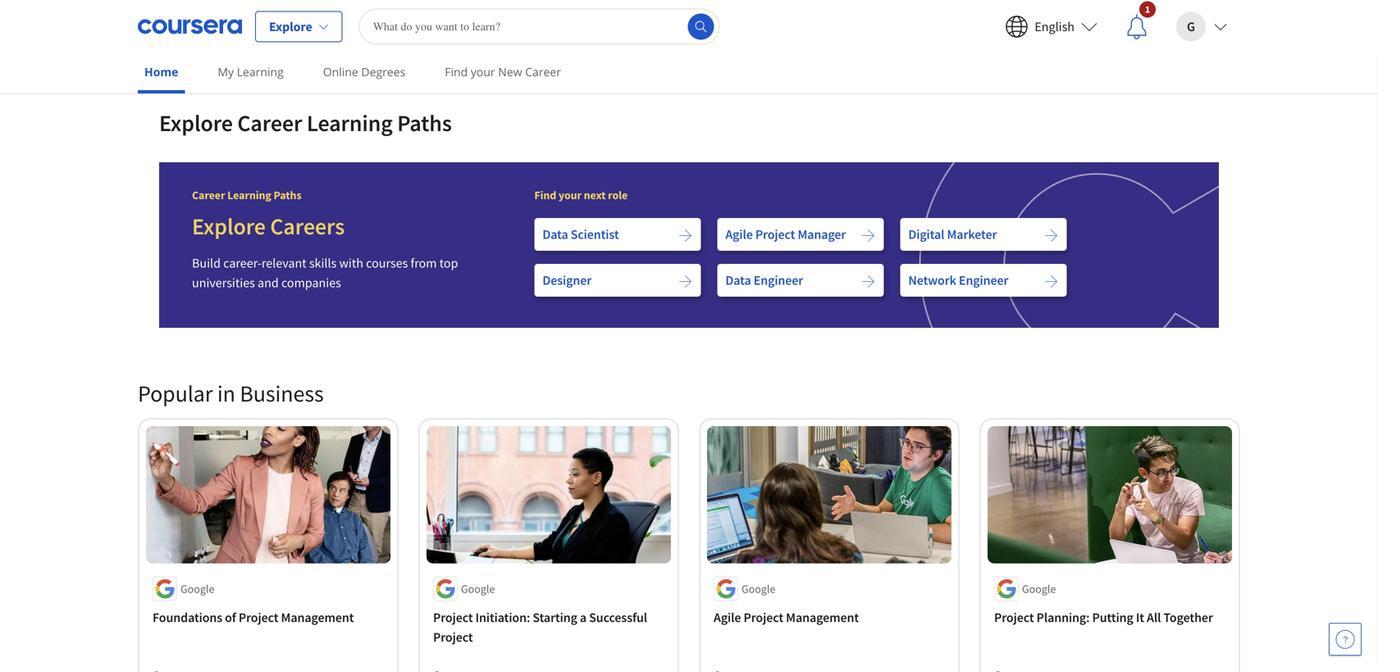 Task type: vqa. For each thing, say whether or not it's contained in the screenshot.
Modules link
no



Task type: describe. For each thing, give the bounding box(es) containing it.
engineer for data engineer
[[754, 272, 803, 289]]

learn a new skill in 2 hours collection element
[[128, 0, 1250, 83]]

online degrees link
[[316, 53, 412, 90]]

explore career learning paths
[[159, 108, 452, 137]]

1
[[1145, 3, 1150, 16]]

new
[[498, 64, 522, 80]]

1 vertical spatial learning
[[307, 108, 393, 137]]

explore careers
[[192, 212, 345, 241]]

help center image
[[1335, 630, 1355, 650]]

online degrees
[[323, 64, 405, 80]]

project inside agile project management 'link'
[[744, 610, 783, 626]]

2 horizontal spatial career
[[525, 64, 561, 80]]

find your new career
[[445, 64, 561, 80]]

all
[[1147, 610, 1161, 626]]

popular in business collection element
[[128, 353, 1250, 673]]

network
[[908, 272, 956, 289]]

data scientist
[[543, 226, 619, 243]]

g
[[1187, 18, 1195, 35]]

popular in business
[[138, 379, 324, 408]]

agile project management
[[714, 610, 859, 626]]

and
[[258, 275, 279, 291]]

top
[[439, 255, 458, 271]]

english
[[1035, 18, 1075, 35]]

role
[[608, 188, 628, 202]]

marketer
[[947, 226, 997, 243]]

management inside 'link'
[[786, 610, 859, 626]]

g button
[[1163, 0, 1240, 53]]

manager
[[798, 226, 846, 243]]

arrow right image for data scientist
[[678, 228, 693, 243]]

google for planning:
[[1022, 582, 1056, 597]]

successful
[[589, 610, 647, 626]]

project initiation: starting a successful project link
[[433, 608, 664, 648]]

my
[[218, 64, 234, 80]]

online
[[323, 64, 358, 80]]

of
[[225, 610, 236, 626]]

with
[[339, 255, 363, 271]]

career learning paths
[[192, 188, 302, 202]]

explore for explore career learning paths
[[159, 108, 233, 137]]

foundations of project management link
[[153, 608, 384, 628]]

designer link
[[534, 264, 701, 297]]

engineer for network engineer
[[959, 272, 1008, 289]]

from
[[411, 255, 437, 271]]

project planning: putting it all together
[[994, 610, 1213, 626]]

show 7 more button
[[138, 28, 229, 57]]

agile for agile project manager
[[725, 226, 753, 243]]

arrow right image inside designer "link"
[[678, 274, 693, 289]]

your for new
[[471, 64, 495, 80]]

digital
[[908, 226, 945, 243]]

data scientist link
[[534, 218, 701, 251]]

arrow right image for marketer
[[1044, 228, 1059, 243]]

data engineer
[[725, 272, 803, 289]]

google for project
[[742, 582, 776, 597]]

arrow right image for engineer
[[861, 274, 876, 289]]

network engineer
[[908, 272, 1008, 289]]

project initiation: starting a successful project
[[433, 610, 647, 646]]

What do you want to learn? text field
[[359, 9, 720, 45]]

explore for explore
[[269, 18, 312, 35]]

universities
[[192, 275, 255, 291]]

together
[[1164, 610, 1213, 626]]

arrow right image for agile project manager
[[861, 228, 876, 243]]

show 7 more
[[151, 35, 215, 50]]

foundations of project management
[[153, 610, 354, 626]]

agile project manager link
[[717, 218, 884, 251]]

starting
[[533, 610, 577, 626]]

career-
[[223, 255, 262, 271]]

my learning link
[[211, 53, 290, 90]]

it
[[1136, 610, 1144, 626]]

1 management from the left
[[281, 610, 354, 626]]

degrees
[[361, 64, 405, 80]]



Task type: locate. For each thing, give the bounding box(es) containing it.
explore down "my"
[[159, 108, 233, 137]]

1 horizontal spatial career
[[237, 108, 302, 137]]

google for initiation:
[[461, 582, 495, 597]]

arrow right image inside data engineer link
[[861, 274, 876, 289]]

your for next
[[559, 188, 582, 202]]

initiation:
[[475, 610, 530, 626]]

explore button
[[255, 11, 343, 42]]

engineer down digital marketer link
[[959, 272, 1008, 289]]

7
[[181, 35, 187, 50]]

courses
[[366, 255, 408, 271]]

scientist
[[571, 226, 619, 243]]

arrow right image left network
[[861, 274, 876, 289]]

data left scientist
[[543, 226, 568, 243]]

1 vertical spatial your
[[559, 188, 582, 202]]

coursera image
[[138, 14, 242, 40]]

1 horizontal spatial data
[[725, 272, 751, 289]]

learning right "my"
[[237, 64, 284, 80]]

management
[[281, 610, 354, 626], [786, 610, 859, 626]]

1 vertical spatial agile
[[714, 610, 741, 626]]

learning down the online
[[307, 108, 393, 137]]

find left new at the top left
[[445, 64, 468, 80]]

2 horizontal spatial arrow right image
[[1044, 228, 1059, 243]]

2 google from the left
[[461, 582, 495, 597]]

planning:
[[1037, 610, 1090, 626]]

find for find your next role
[[534, 188, 556, 202]]

2 vertical spatial career
[[192, 188, 225, 202]]

find
[[445, 64, 468, 80], [534, 188, 556, 202]]

1 horizontal spatial your
[[559, 188, 582, 202]]

2 vertical spatial explore
[[192, 212, 266, 241]]

data down the "agile project manager"
[[725, 272, 751, 289]]

explore inside dropdown button
[[269, 18, 312, 35]]

career
[[525, 64, 561, 80], [237, 108, 302, 137], [192, 188, 225, 202]]

0 horizontal spatial arrow right image
[[678, 274, 693, 289]]

agile
[[725, 226, 753, 243], [714, 610, 741, 626]]

data for data scientist
[[543, 226, 568, 243]]

your left new at the top left
[[471, 64, 495, 80]]

project planning: putting it all together link
[[994, 608, 1226, 628]]

1 vertical spatial paths
[[274, 188, 302, 202]]

explore for explore careers
[[192, 212, 266, 241]]

data
[[543, 226, 568, 243], [725, 272, 751, 289]]

1 vertical spatial find
[[534, 188, 556, 202]]

1 vertical spatial career
[[237, 108, 302, 137]]

1 google from the left
[[180, 582, 214, 597]]

google
[[180, 582, 214, 597], [461, 582, 495, 597], [742, 582, 776, 597], [1022, 582, 1056, 597]]

project inside agile project manager link
[[755, 226, 795, 243]]

1 horizontal spatial find
[[534, 188, 556, 202]]

a
[[580, 610, 587, 626]]

0 vertical spatial agile
[[725, 226, 753, 243]]

1 horizontal spatial engineer
[[959, 272, 1008, 289]]

explore down career learning paths
[[192, 212, 266, 241]]

agile inside 'link'
[[714, 610, 741, 626]]

popular
[[138, 379, 213, 408]]

your
[[471, 64, 495, 80], [559, 188, 582, 202]]

learning for career learning paths
[[227, 188, 271, 202]]

arrow right image
[[678, 228, 693, 243], [861, 228, 876, 243], [1044, 274, 1059, 289]]

0 vertical spatial your
[[471, 64, 495, 80]]

learning
[[237, 64, 284, 80], [307, 108, 393, 137], [227, 188, 271, 202]]

4 google from the left
[[1022, 582, 1056, 597]]

arrow right image inside the "network engineer" link
[[1044, 274, 1059, 289]]

0 vertical spatial explore
[[269, 18, 312, 35]]

digital marketer link
[[900, 218, 1067, 251]]

google up foundations
[[180, 582, 214, 597]]

digital marketer
[[908, 226, 997, 243]]

build
[[192, 255, 221, 271]]

arrow right image inside data scientist link
[[678, 228, 693, 243]]

2 horizontal spatial arrow right image
[[1044, 274, 1059, 289]]

project
[[755, 226, 795, 243], [239, 610, 278, 626], [433, 610, 473, 626], [744, 610, 783, 626], [994, 610, 1034, 626], [433, 630, 473, 646]]

explore up my learning
[[269, 18, 312, 35]]

0 horizontal spatial arrow right image
[[678, 228, 693, 243]]

your left next
[[559, 188, 582, 202]]

2 management from the left
[[786, 610, 859, 626]]

arrow right image for network engineer
[[1044, 274, 1059, 289]]

agile project management link
[[714, 608, 945, 628]]

0 horizontal spatial paths
[[274, 188, 302, 202]]

google up initiation:
[[461, 582, 495, 597]]

career right new at the top left
[[525, 64, 561, 80]]

1 horizontal spatial arrow right image
[[861, 274, 876, 289]]

career up explore careers
[[192, 188, 225, 202]]

paths down degrees
[[397, 108, 452, 137]]

0 vertical spatial learning
[[237, 64, 284, 80]]

business
[[240, 379, 324, 408]]

paths
[[397, 108, 452, 137], [274, 188, 302, 202]]

more
[[189, 35, 215, 50]]

data engineer link
[[717, 264, 884, 297]]

1 horizontal spatial management
[[786, 610, 859, 626]]

google up agile project management
[[742, 582, 776, 597]]

0 horizontal spatial management
[[281, 610, 354, 626]]

arrow right image
[[1044, 228, 1059, 243], [678, 274, 693, 289], [861, 274, 876, 289]]

1 horizontal spatial arrow right image
[[861, 228, 876, 243]]

learning up explore careers
[[227, 188, 271, 202]]

0 vertical spatial data
[[543, 226, 568, 243]]

arrow right image inside digital marketer link
[[1044, 228, 1059, 243]]

foundations
[[153, 610, 222, 626]]

build career-relevant skills with courses from top universities and companies
[[192, 255, 458, 291]]

engineer
[[754, 272, 803, 289], [959, 272, 1008, 289]]

agile project manager
[[725, 226, 846, 243]]

english button
[[992, 0, 1111, 53]]

0 horizontal spatial find
[[445, 64, 468, 80]]

1 vertical spatial data
[[725, 272, 751, 289]]

companies
[[281, 275, 341, 291]]

1 engineer from the left
[[754, 272, 803, 289]]

career down my learning
[[237, 108, 302, 137]]

2 engineer from the left
[[959, 272, 1008, 289]]

next
[[584, 188, 606, 202]]

0 vertical spatial career
[[525, 64, 561, 80]]

project inside foundations of project management link
[[239, 610, 278, 626]]

designer
[[543, 272, 592, 289]]

in
[[217, 379, 235, 408]]

skills
[[309, 255, 337, 271]]

google for of
[[180, 582, 214, 597]]

3 google from the left
[[742, 582, 776, 597]]

find your new career link
[[438, 53, 568, 90]]

careers
[[270, 212, 345, 241]]

network engineer link
[[900, 264, 1067, 297]]

arrow right image right marketer
[[1044, 228, 1059, 243]]

explore
[[269, 18, 312, 35], [159, 108, 233, 137], [192, 212, 266, 241]]

find for find your new career
[[445, 64, 468, 80]]

agile for agile project management
[[714, 610, 741, 626]]

google up planning: on the bottom right of page
[[1022, 582, 1056, 597]]

data for data engineer
[[725, 272, 751, 289]]

1 vertical spatial explore
[[159, 108, 233, 137]]

arrow right image left data engineer
[[678, 274, 693, 289]]

find your next role
[[534, 188, 628, 202]]

2 vertical spatial learning
[[227, 188, 271, 202]]

project inside project planning: putting it all together link
[[994, 610, 1034, 626]]

relevant
[[262, 255, 306, 271]]

find left next
[[534, 188, 556, 202]]

0 vertical spatial paths
[[397, 108, 452, 137]]

show
[[151, 35, 179, 50]]

0 horizontal spatial career
[[192, 188, 225, 202]]

0 vertical spatial find
[[445, 64, 468, 80]]

my learning
[[218, 64, 284, 80]]

home
[[144, 64, 178, 80]]

arrow right image inside agile project manager link
[[861, 228, 876, 243]]

putting
[[1092, 610, 1133, 626]]

1 button
[[1111, 0, 1163, 53]]

1 horizontal spatial paths
[[397, 108, 452, 137]]

paths up explore careers
[[274, 188, 302, 202]]

0 horizontal spatial engineer
[[754, 272, 803, 289]]

None search field
[[359, 9, 720, 45]]

engineer down the "agile project manager"
[[754, 272, 803, 289]]

home link
[[138, 53, 185, 94]]

learning for my learning
[[237, 64, 284, 80]]

0 horizontal spatial data
[[543, 226, 568, 243]]

0 horizontal spatial your
[[471, 64, 495, 80]]



